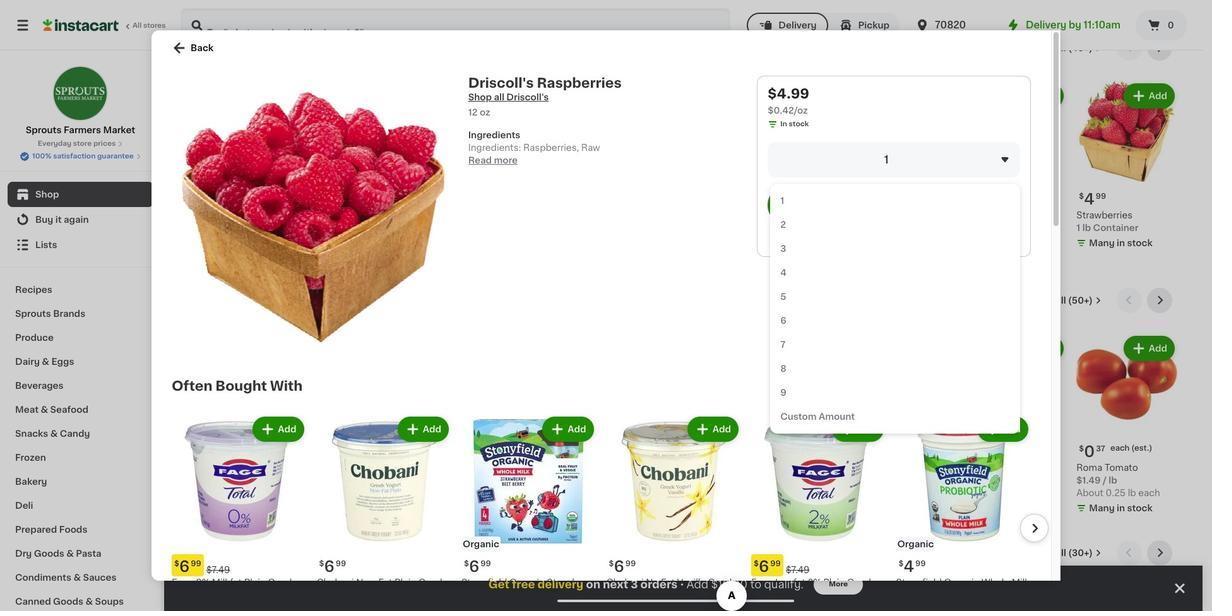 Task type: locate. For each thing, give the bounding box(es) containing it.
2 fresh from the top
[[189, 294, 229, 307]]

75
[[764, 192, 773, 200]]

2 sponsored badge image from the left
[[966, 500, 1004, 508]]

1 vertical spatial $ 4 99
[[899, 559, 926, 574]]

sprouts
[[26, 126, 62, 135], [15, 309, 51, 318]]

each right 0.43
[[251, 236, 273, 245]]

ingredients:
[[468, 143, 521, 152]]

$ inside $ 0 79
[[192, 445, 197, 453]]

soups
[[95, 597, 124, 606]]

$6.99 original price: $7.49 element up the 2%
[[752, 554, 886, 576]]

$4.99
[[768, 87, 810, 100]]

1 $1.49 from the left
[[633, 476, 657, 485]]

1 inside 1 2 3 4 5 6 7 8 9 custom amount
[[781, 196, 785, 205]]

99 inside $ 0 99
[[875, 445, 885, 453]]

onion
[[653, 463, 680, 472], [331, 472, 358, 480]]

organic inside organic banana $0.79 / lb about 0.41 lb each
[[411, 211, 447, 220]]

green left onions
[[893, 463, 920, 472]]

/ inside red onion $1.49 / lb about 0.87 lb each
[[660, 476, 663, 485]]

6 down 5
[[781, 316, 787, 325]]

1 horizontal spatial fage
[[752, 578, 773, 587]]

None search field
[[181, 8, 731, 43]]

all inside view all (30+) popup button
[[1056, 549, 1067, 558]]

roma tomato $1.49 / lb about 0.25 lb each
[[1077, 463, 1161, 497]]

1 horizontal spatial yellow
[[522, 476, 550, 485]]

/
[[218, 223, 222, 232], [439, 223, 442, 232], [660, 476, 663, 485], [1103, 476, 1107, 485], [326, 484, 330, 493]]

(est.) inside $0.37 each (estimated) "element"
[[1132, 444, 1153, 452]]

product group containing 3
[[522, 333, 623, 511]]

1 view from the top
[[1032, 44, 1054, 52]]

stock down red onion $1.49 / lb about 0.87 lb each
[[684, 504, 709, 513]]

1 horizontal spatial sponsored badge image
[[966, 500, 1004, 508]]

greek inside chobani non-fat plain greek yogurt
[[418, 578, 445, 587]]

4 yogurt from the left
[[607, 591, 636, 600]]

1 horizontal spatial fat
[[661, 578, 675, 587]]

$ 1 29
[[414, 444, 437, 459]]

$1.49 down roma
[[1077, 476, 1101, 485]]

0 horizontal spatial chobani
[[317, 578, 354, 587]]

99 for organic green onions
[[875, 445, 885, 453]]

0 vertical spatial fresh
[[189, 41, 229, 54]]

0 for $ 0 37
[[1085, 444, 1095, 459]]

stock down the organic green onions 1 bunch
[[906, 491, 931, 500]]

many in stock down 0.25
[[1090, 504, 1153, 513]]

$0.59
[[189, 223, 216, 232]]

0 horizontal spatial whole
[[511, 591, 539, 600]]

$ 4 99 for strawberries
[[1080, 192, 1107, 206]]

about inside the banana $0.59 / lb about 0.43 lb each
[[189, 236, 216, 245]]

0.43
[[219, 236, 239, 245]]

$1.25
[[300, 484, 324, 493]]

3 inside get free delivery on next 3 orders • add $10.00 to qualify.
[[631, 580, 638, 590]]

$7.49 for lowfat
[[786, 566, 810, 574]]

1 inside the organic cilantro 1 ct
[[411, 476, 415, 485]]

$7.49 up milkfat at bottom left
[[206, 566, 230, 574]]

0 vertical spatial 3
[[781, 244, 787, 253]]

each up $1.03
[[335, 444, 355, 452]]

$1.49 down 'red'
[[633, 476, 657, 485]]

list box
[[771, 184, 1021, 434]]

$6.99 original price: $7.49 element
[[172, 554, 307, 576], [752, 554, 886, 576]]

1 vertical spatial milk
[[542, 591, 559, 600]]

best sellers
[[189, 546, 273, 560]]

goods for canned
[[53, 597, 83, 606]]

green down 0 99
[[744, 463, 772, 472]]

1 horizontal spatial milk
[[1012, 578, 1030, 587]]

organic inside melissa's organic ginger root 1.75 lb
[[1016, 463, 1052, 472]]

about down roma
[[1077, 489, 1104, 497]]

3 yogurt from the left
[[562, 591, 591, 600]]

stores
[[143, 22, 166, 29]]

0 horizontal spatial $7.49
[[206, 566, 230, 574]]

1 vertical spatial ct
[[417, 476, 427, 485]]

lb down strawberries
[[1083, 223, 1091, 232]]

6 up chobani non-fat plain greek yogurt
[[324, 559, 335, 574]]

ct down avocado
[[306, 236, 316, 245]]

0 horizontal spatial $ 4 99
[[899, 559, 926, 574]]

(est.) inside $0.86 each (estimated) original price: $1.03 "element"
[[356, 444, 377, 452]]

1 horizontal spatial whole
[[982, 578, 1010, 587]]

add button for strawberries
[[1125, 85, 1174, 107]]

sponsored badge image for 6
[[966, 500, 1004, 508]]

amount
[[819, 412, 855, 421]]

all
[[1056, 44, 1067, 52], [494, 93, 505, 102], [1056, 296, 1066, 305], [1056, 549, 1067, 558]]

seafood
[[50, 405, 88, 414]]

greek inside fage 0% milkfat plain greek yogurt
[[268, 578, 295, 587]]

sellers
[[225, 546, 273, 560]]

1 vertical spatial sprouts
[[15, 309, 51, 318]]

99 up bunch at right bottom
[[875, 445, 885, 453]]

0 horizontal spatial onion
[[331, 472, 358, 480]]

yogurt inside chobani non-fat plain greek yogurt
[[317, 591, 346, 600]]

0 horizontal spatial sponsored badge image
[[522, 500, 561, 508]]

0 for $ 0 99
[[863, 444, 873, 459]]

6 up fage 0% milkfat plain greek yogurt
[[179, 559, 190, 574]]

99 inside 0 99
[[764, 445, 774, 453]]

onion inside red onion $1.49 / lb about 0.87 lb each
[[653, 463, 680, 472]]

red
[[633, 463, 651, 472]]

0 horizontal spatial oz
[[480, 108, 491, 117]]

1 horizontal spatial green
[[893, 463, 920, 472]]

add inside get free delivery on next 3 orders • add $10.00 to qualify.
[[687, 580, 709, 590]]

roma
[[1077, 463, 1103, 472]]

$1.49 for 0
[[1077, 476, 1101, 485]]

fage inside fage 0% milkfat plain greek yogurt
[[172, 578, 194, 587]]

$ 6 99 up "next"
[[609, 559, 636, 574]]

banana inside organic banana $0.79 / lb about 0.41 lb each
[[449, 211, 482, 220]]

$6.99 original price: $7.49 element for milkfat
[[172, 554, 307, 576]]

ct down $ 1 29
[[417, 476, 427, 485]]

yogurt inside chobani no fat vanilla greek yogurt
[[607, 591, 636, 600]]

0 vertical spatial oz
[[480, 108, 491, 117]]

plain for fat
[[395, 578, 416, 587]]

add
[[262, 92, 280, 100], [484, 92, 502, 100], [1038, 92, 1057, 100], [1149, 92, 1168, 100], [1038, 344, 1057, 353], [1149, 344, 1168, 353], [278, 425, 297, 434], [423, 425, 441, 434], [568, 425, 586, 434], [713, 425, 731, 434], [858, 425, 876, 434], [1003, 425, 1021, 434], [687, 580, 709, 590], [595, 597, 613, 606], [706, 597, 724, 606]]

2 banana from the left
[[449, 211, 482, 220]]

stonyfield for 4
[[897, 578, 942, 587]]

sauces
[[83, 573, 117, 582]]

item carousel region
[[189, 35, 1178, 278], [189, 288, 1178, 531], [154, 409, 1049, 611], [189, 541, 1178, 611]]

pickup
[[859, 21, 890, 30]]

2 greek from the left
[[418, 578, 445, 587]]

avocado
[[300, 223, 339, 232]]

1 horizontal spatial $ 4 99
[[1080, 192, 1107, 206]]

2 chobani from the left
[[607, 578, 644, 587]]

(est.) for $ 0 86
[[356, 444, 377, 452]]

2 vertical spatial view
[[1032, 549, 1054, 558]]

lb up 0.87
[[665, 476, 674, 485]]

fresh for 6
[[189, 294, 229, 307]]

many inside green bell pepper many in stock
[[757, 479, 782, 487]]

yogurt inside fage 0% milkfat plain greek yogurt
[[172, 591, 201, 600]]

oz right 12
[[480, 108, 491, 117]]

instacart logo image
[[43, 18, 119, 33]]

$7.49 up lowfat
[[786, 566, 810, 574]]

add button for fage 0% milkfat plain greek yogurt
[[254, 418, 303, 441]]

0 horizontal spatial green
[[744, 463, 772, 472]]

about inside roma tomato $1.49 / lb about 0.25 lb each
[[1077, 489, 1104, 497]]

hass
[[339, 211, 361, 220]]

4 inside main content
[[1085, 192, 1095, 206]]

99
[[1096, 192, 1107, 200], [875, 445, 885, 453], [764, 445, 774, 453], [985, 445, 996, 453], [191, 560, 201, 567], [336, 560, 346, 567], [481, 560, 491, 567], [626, 560, 636, 567], [771, 560, 781, 567], [916, 560, 926, 567]]

back
[[191, 44, 214, 52]]

about for $ 0 37
[[1077, 489, 1104, 497]]

99 up strawberries
[[1096, 192, 1107, 200]]

lb right 0.25
[[1128, 489, 1137, 497]]

2 green from the left
[[744, 463, 772, 472]]

$0.86 each (estimated) original price: $1.03 element
[[300, 439, 401, 470]]

2 vertical spatial 3
[[631, 580, 638, 590]]

1 fage from the left
[[172, 578, 194, 587]]

milk inside the stonyfield organic whole milk plain yogurt
[[1012, 578, 1030, 587]]

1 vertical spatial 3
[[530, 444, 540, 459]]

bakery
[[15, 477, 47, 486]]

sprouts up everyday at the top
[[26, 126, 62, 135]]

1 vertical spatial goods
[[53, 597, 83, 606]]

30
[[649, 445, 659, 453]]

1 horizontal spatial oz
[[536, 489, 547, 497]]

0 vertical spatial milk
[[1012, 578, 1030, 587]]

many down container
[[1090, 239, 1115, 247]]

container
[[1094, 223, 1139, 232]]

berry
[[485, 591, 509, 600]]

(50+)
[[1069, 296, 1093, 305]]

snacks & candy
[[15, 429, 90, 438]]

(est.) up $1.03
[[356, 444, 377, 452]]

1 horizontal spatial delivery
[[1026, 20, 1067, 30]]

goods down prepared foods
[[34, 549, 64, 558]]

fruit
[[232, 41, 264, 54]]

about down $1.25
[[300, 497, 327, 506]]

onion inside yellow onion $1.25 / lb about 0.69 lb each many in stock
[[331, 472, 358, 480]]

1 fat from the left
[[379, 578, 393, 587]]

pepper
[[793, 463, 825, 472]]

1 horizontal spatial stonyfield
[[897, 578, 942, 587]]

goods for dry
[[34, 549, 64, 558]]

each right 0.69
[[362, 497, 384, 506]]

0 vertical spatial view
[[1032, 44, 1054, 52]]

2 $6.99 original price: $7.49 element from the left
[[752, 554, 886, 576]]

2 view from the top
[[1032, 296, 1054, 305]]

produce
[[15, 333, 54, 342]]

yogurt for chobani no fat vanilla greek yogurt
[[607, 591, 636, 600]]

all inside view all (50+) popup button
[[1056, 296, 1066, 305]]

deli
[[15, 501, 33, 510]]

4 greek from the left
[[847, 578, 874, 587]]

shop
[[468, 93, 492, 102], [35, 190, 59, 199]]

1 chobani from the left
[[317, 578, 354, 587]]

& right meat
[[41, 405, 48, 414]]

3 greek from the left
[[708, 578, 735, 587]]

1 horizontal spatial 3
[[631, 580, 638, 590]]

1 horizontal spatial $1.49
[[1077, 476, 1101, 485]]

1 horizontal spatial $7.49
[[786, 566, 810, 574]]

yogurt for fage 0% milkfat plain greek yogurt
[[172, 591, 201, 600]]

(est.) up the banana $0.59 / lb about 0.43 lb each
[[245, 192, 266, 199]]

each (est.) for $ 0 86
[[335, 444, 377, 452]]

99 for stonyfield organic whole milk plain yogurt
[[916, 560, 926, 567]]

1 vertical spatial shop
[[35, 190, 59, 199]]

4 inside stonyfield organic strawberry beet berry whole milk yogurt pouches 4 pack
[[503, 603, 509, 611]]

greek inside chobani no fat vanilla greek yogurt
[[708, 578, 735, 587]]

0 vertical spatial sprouts
[[26, 126, 62, 135]]

lowfat
[[776, 578, 806, 587]]

/ for $ 1 30
[[660, 476, 663, 485]]

/ inside yellow onion $1.25 / lb about 0.69 lb each many in stock
[[326, 484, 330, 493]]

plain inside fage lowfat 2% plain greek yogurt
[[824, 578, 845, 587]]

sponsored badge image down "1.75"
[[966, 500, 1004, 508]]

2 stonyfield from the left
[[897, 578, 942, 587]]

sprouts for sprouts brands
[[15, 309, 51, 318]]

0 horizontal spatial fage
[[172, 578, 194, 587]]

many down the organic cilantro 1 ct
[[424, 491, 449, 500]]

add button for stonyfield organic strawberry beet berry whole milk yogurt pouches 4 pack
[[544, 418, 593, 441]]

1 horizontal spatial banana
[[449, 211, 482, 220]]

1 horizontal spatial ct
[[417, 476, 427, 485]]

each (est.) for $ 1 30
[[664, 444, 706, 452]]

each inside yellow onion $1.25 / lb about 0.69 lb each many in stock
[[362, 497, 384, 506]]

about down $0.59
[[189, 236, 216, 245]]

(est.) inside $0.25 each (estimated) element
[[245, 192, 266, 199]]

goods down condiments & sauces
[[53, 597, 83, 606]]

each inside red onion $1.49 / lb about 0.87 lb each
[[694, 489, 716, 497]]

plain inside fage 0% milkfat plain greek yogurt
[[244, 578, 266, 587]]

chobani left non-
[[317, 578, 354, 587]]

organic banana $0.79 / lb about 0.41 lb each
[[411, 211, 493, 245]]

about down $0.79 on the top left
[[411, 236, 438, 245]]

1 banana from the left
[[189, 211, 223, 220]]

each right 0.25
[[1139, 489, 1161, 497]]

$ 4 99
[[1080, 192, 1107, 206], [899, 559, 926, 574]]

stock inside green bell pepper many in stock
[[795, 479, 820, 487]]

$ 6 99 for chobani no fat vanilla greek yogurt
[[609, 559, 636, 574]]

86
[[320, 445, 330, 453]]

/ inside roma tomato $1.49 / lb about 0.25 lb each
[[1103, 476, 1107, 485]]

lb inside melissa's organic ginger root 1.75 lb
[[985, 489, 993, 497]]

1 vertical spatial fresh
[[189, 294, 229, 307]]

1 vertical spatial view
[[1032, 296, 1054, 305]]

$ 6 99 up get at bottom left
[[464, 559, 491, 574]]

sponsored badge image for 3
[[522, 500, 561, 508]]

pouches
[[462, 603, 500, 611]]

3
[[781, 244, 787, 253], [530, 444, 540, 459], [631, 580, 638, 590]]

0 horizontal spatial stonyfield
[[462, 578, 507, 587]]

$ inside "$ 1 00"
[[303, 192, 308, 200]]

1 fresh from the top
[[189, 41, 229, 54]]

it
[[55, 215, 62, 224]]

/ up 0.43
[[218, 223, 222, 232]]

& left "sauces"
[[73, 573, 81, 582]]

shop inside "driscoll's raspberries shop all driscoll's 12 oz"
[[468, 93, 492, 102]]

organic inside the organic green onions 1 bunch
[[855, 463, 890, 472]]

oz right 24
[[536, 489, 547, 497]]

on
[[586, 580, 601, 590]]

about for $ 0 86
[[300, 497, 327, 506]]

many in stock inside product "group"
[[313, 251, 376, 260]]

0 vertical spatial whole
[[982, 578, 1010, 587]]

all left (30+)
[[1056, 549, 1067, 558]]

$ inside $ 0 37
[[1080, 445, 1085, 453]]

plain inside chobani non-fat plain greek yogurt
[[395, 578, 416, 587]]

whole inside the stonyfield organic whole milk plain yogurt
[[982, 578, 1010, 587]]

1 vertical spatial whole
[[511, 591, 539, 600]]

view all (40+)
[[1032, 44, 1093, 52]]

oz inside melissa's baby dutch yellow potatoes 24 oz bag
[[536, 489, 547, 497]]

3 view from the top
[[1032, 549, 1054, 558]]

organic inside the stonyfield organic whole milk plain yogurt
[[944, 578, 980, 587]]

50
[[541, 445, 551, 453]]

view
[[1032, 44, 1054, 52], [1032, 296, 1054, 305], [1032, 549, 1054, 558]]

lists
[[35, 241, 57, 249]]

0 horizontal spatial delivery
[[779, 21, 817, 30]]

0 vertical spatial shop
[[468, 93, 492, 102]]

delivery inside button
[[779, 21, 817, 30]]

6
[[781, 316, 787, 325], [974, 444, 984, 459], [179, 559, 190, 574], [324, 559, 335, 574], [469, 559, 479, 574], [614, 559, 624, 574], [759, 559, 769, 574]]

market
[[103, 126, 135, 135]]

each (est.) inside $1.30 each (estimated) element
[[664, 444, 706, 452]]

add button for chobani non-fat plain greek yogurt
[[399, 418, 448, 441]]

add button for roma tomato
[[1125, 337, 1174, 360]]

& left eggs
[[42, 357, 49, 366]]

2 $7.49 from the left
[[786, 566, 810, 574]]

onion for 0
[[331, 472, 358, 480]]

each inside the banana $0.59 / lb about 0.43 lb each
[[251, 236, 273, 245]]

many down rockit apple
[[979, 239, 1004, 247]]

view left (30+)
[[1032, 549, 1054, 558]]

fat inside chobani non-fat plain greek yogurt
[[379, 578, 393, 587]]

fat inside chobani no fat vanilla greek yogurt
[[661, 578, 675, 587]]

greek for chobani non-fat plain greek yogurt
[[418, 578, 445, 587]]

1 horizontal spatial shop
[[468, 93, 492, 102]]

yogurt inside the stonyfield organic whole milk plain yogurt
[[920, 591, 949, 600]]

1 horizontal spatial $6.99 original price: $7.49 element
[[752, 554, 886, 576]]

greek inside fage lowfat 2% plain greek yogurt
[[847, 578, 874, 587]]

$ 0 99
[[858, 444, 885, 459]]

0 horizontal spatial $1.49
[[633, 476, 657, 485]]

stock down pepper
[[795, 479, 820, 487]]

many down bunch at right bottom
[[868, 491, 893, 500]]

$4.99 $0.42/oz
[[768, 87, 810, 115]]

0 for $ 0 86
[[308, 444, 319, 459]]

plain for 2%
[[824, 578, 845, 587]]

main content
[[164, 20, 1203, 611]]

0 horizontal spatial banana
[[189, 211, 223, 220]]

bunch
[[861, 476, 890, 485]]

1 green from the left
[[893, 463, 920, 472]]

many down 0.87
[[646, 504, 671, 513]]

5 yogurt from the left
[[752, 591, 781, 600]]

$1.49 inside red onion $1.49 / lb about 0.87 lb each
[[633, 476, 657, 485]]

1 vertical spatial oz
[[536, 489, 547, 497]]

each inside organic banana $0.79 / lb about 0.41 lb each
[[471, 236, 493, 245]]

product group
[[189, 81, 290, 264], [300, 81, 401, 264], [411, 81, 512, 264], [522, 81, 623, 245], [744, 81, 845, 239], [966, 81, 1067, 263], [1077, 81, 1178, 252], [522, 333, 623, 511], [966, 333, 1067, 511], [1077, 333, 1178, 517], [172, 414, 307, 611], [317, 414, 452, 611], [462, 414, 597, 611], [607, 414, 741, 611], [752, 414, 886, 611], [897, 414, 1031, 611], [411, 586, 512, 611], [522, 586, 623, 611], [633, 586, 734, 611], [744, 586, 845, 611], [966, 586, 1067, 611], [1077, 586, 1178, 611]]

stonyfield for 6
[[462, 578, 507, 587]]

onion down $1.03
[[331, 472, 358, 480]]

2 horizontal spatial 3
[[781, 244, 787, 253]]

/ up 0.87
[[660, 476, 663, 485]]

4 up 5
[[781, 268, 787, 277]]

banana up $0.59
[[189, 211, 223, 220]]

1 field
[[768, 142, 1021, 177]]

0 for $ 0 79
[[197, 444, 208, 459]]

again
[[64, 215, 89, 224]]

0 horizontal spatial fat
[[379, 578, 393, 587]]

lists link
[[8, 232, 153, 258]]

each right 0.41
[[471, 236, 493, 245]]

(est.) for $ 0 37
[[1132, 444, 1153, 452]]

99 down best at left bottom
[[191, 560, 201, 567]]

fresh left fruit
[[189, 41, 229, 54]]

$7.49 for 0%
[[206, 566, 230, 574]]

0 vertical spatial goods
[[34, 549, 64, 558]]

yellow onion $1.25 / lb about 0.69 lb each many in stock
[[300, 472, 384, 521]]

$0.42/oz
[[768, 106, 808, 115]]

stonyfield organic strawberry beet berry whole milk yogurt pouches 4 pack
[[462, 578, 596, 611]]

sponsored badge image
[[522, 500, 561, 508], [966, 500, 1004, 508]]

1 yogurt from the left
[[172, 591, 201, 600]]

all for fresh fruit
[[1056, 44, 1067, 52]]

delivery by 11:10am
[[1026, 20, 1121, 30]]

$6.99 original price: $7.49 element up milkfat at bottom left
[[172, 554, 307, 576]]

custom
[[781, 412, 817, 421]]

1 horizontal spatial chobani
[[607, 578, 644, 587]]

many in stock down the organic green onions 1 bunch
[[868, 491, 931, 500]]

2 yogurt from the left
[[317, 591, 346, 600]]

yogurt inside fage lowfat 2% plain greek yogurt
[[752, 591, 781, 600]]

99 up get at bottom left
[[481, 560, 491, 567]]

milk
[[1012, 578, 1030, 587], [542, 591, 559, 600]]

1 $6.99 original price: $7.49 element from the left
[[172, 554, 307, 576]]

0%
[[196, 578, 210, 587]]

6 yogurt from the left
[[920, 591, 949, 600]]

back button
[[172, 40, 214, 56]]

all inside "driscoll's raspberries shop all driscoll's 12 oz"
[[494, 93, 505, 102]]

$1.49 inside roma tomato $1.49 / lb about 0.25 lb each
[[1077, 476, 1101, 485]]

stock
[[789, 121, 809, 128], [795, 226, 820, 235], [1017, 239, 1042, 247], [1128, 239, 1153, 247], [240, 251, 265, 260], [351, 251, 376, 260], [462, 251, 487, 260], [240, 479, 265, 487], [795, 479, 820, 487], [906, 491, 931, 500], [462, 491, 487, 500], [684, 504, 709, 513], [1128, 504, 1153, 513], [351, 512, 376, 521]]

sponsored badge image down 24
[[522, 500, 561, 508]]

get
[[489, 580, 510, 590]]

stock inside yellow onion $1.25 / lb about 0.69 lb each many in stock
[[351, 512, 376, 521]]

2 fage from the left
[[752, 578, 773, 587]]

many down bell
[[757, 479, 782, 487]]

3 left 50
[[530, 444, 540, 459]]

0 horizontal spatial milk
[[542, 591, 559, 600]]

(est.) up tomato
[[1132, 444, 1153, 452]]

& for dairy
[[42, 357, 49, 366]]

$ inside $ 0 25
[[192, 192, 197, 200]]

chobani inside chobani non-fat plain greek yogurt
[[317, 578, 354, 587]]

2 $1.49 from the left
[[1077, 476, 1101, 485]]

1
[[885, 155, 889, 165], [308, 192, 314, 206], [781, 196, 785, 205], [1077, 223, 1081, 232], [300, 236, 304, 245], [419, 444, 425, 459], [641, 444, 647, 459], [855, 476, 859, 485], [411, 476, 415, 485]]

lb right "1.75"
[[985, 489, 993, 497]]

0 horizontal spatial $6.99 original price: $7.49 element
[[172, 554, 307, 576]]

strawberry
[[547, 578, 596, 587]]

/ right $1.25
[[326, 484, 330, 493]]

0 horizontal spatial yellow
[[300, 472, 329, 480]]

all inside view all (40+) popup button
[[1056, 44, 1067, 52]]

each (est.)
[[224, 192, 266, 199], [335, 444, 377, 452], [664, 444, 706, 452], [1111, 444, 1153, 452]]

12
[[468, 108, 478, 117]]

many down lemon in the top of the page
[[757, 226, 782, 235]]

in
[[781, 121, 788, 128]]

about inside yellow onion $1.25 / lb about 0.69 lb each many in stock
[[300, 497, 327, 506]]

view left (50+)
[[1032, 296, 1054, 305]]

each (est.) for $ 0 37
[[1111, 444, 1153, 452]]

99 up "next"
[[626, 560, 636, 567]]

each (est.) inside $0.25 each (estimated) element
[[224, 192, 266, 199]]

1 greek from the left
[[268, 578, 295, 587]]

melissa's organic ginger root 1.75 lb
[[966, 463, 1052, 497]]

delivery for delivery
[[779, 21, 817, 30]]

$ 6 99 up chobani non-fat plain greek yogurt
[[319, 559, 346, 574]]

ingredients ingredients: raspberries, raw read more
[[468, 131, 600, 165]]

ginger
[[966, 476, 996, 485]]

buy
[[35, 215, 53, 224]]

0 horizontal spatial ct
[[306, 236, 316, 245]]

sprouts for sprouts farmers market
[[26, 126, 62, 135]]

condiments & sauces
[[15, 573, 117, 582]]

about inside red onion $1.49 / lb about 0.87 lb each
[[633, 489, 660, 497]]

0 horizontal spatial shop
[[35, 190, 59, 199]]

1 stonyfield from the left
[[462, 578, 507, 587]]

banana up 0.41
[[449, 211, 482, 220]]

$ 4 99 up strawberries
[[1080, 192, 1107, 206]]

oz for driscoll's
[[480, 108, 491, 117]]

view down delivery by 11:10am link
[[1032, 44, 1054, 52]]

0 vertical spatial $ 4 99
[[1080, 192, 1107, 206]]

oz inside "driscoll's raspberries shop all driscoll's 12 oz"
[[480, 108, 491, 117]]

1 horizontal spatial onion
[[653, 463, 680, 472]]

chobani left no
[[607, 578, 644, 587]]

fat
[[379, 578, 393, 587], [661, 578, 675, 587]]

view for 4
[[1032, 44, 1054, 52]]

plain for milkfat
[[244, 578, 266, 587]]

lb inside the strawberries 1 lb container
[[1083, 223, 1091, 232]]

prepared foods
[[15, 525, 87, 534]]

0 vertical spatial ct
[[306, 236, 316, 245]]

rockit
[[966, 211, 995, 220]]

3 down 2
[[781, 244, 787, 253]]

in inside product "group"
[[341, 251, 349, 260]]

milk inside stonyfield organic strawberry beet berry whole milk yogurt pouches 4 pack
[[542, 591, 559, 600]]

in inside lemon many in stock
[[784, 226, 793, 235]]

1 inside field
[[885, 155, 889, 165]]

each (est.) inside $0.86 each (estimated) original price: $1.03 "element"
[[335, 444, 377, 452]]

beverages link
[[8, 374, 153, 398]]

1 $7.49 from the left
[[206, 566, 230, 574]]

yellow up $1.25
[[300, 472, 329, 480]]

delivery
[[538, 580, 584, 590]]

4 up strawberries
[[1085, 192, 1095, 206]]

9
[[781, 388, 787, 397]]

fage left 0%
[[172, 578, 194, 587]]

each (est.) right 25
[[224, 192, 266, 199]]

yogurt for chobani non-fat plain greek yogurt
[[317, 591, 346, 600]]

$ 4 99 up the stonyfield organic whole milk plain yogurt at the right of page
[[899, 559, 926, 574]]

2 fat from the left
[[661, 578, 675, 587]]

raspberries
[[537, 76, 622, 90]]

root
[[998, 476, 1020, 485]]

/ for $ 0 37
[[1103, 476, 1107, 485]]

many in stock down 0.43
[[202, 251, 265, 260]]

1 sponsored badge image from the left
[[522, 500, 561, 508]]



Task type: describe. For each thing, give the bounding box(es) containing it.
lemon
[[744, 211, 775, 220]]

yogurt for fage lowfat 2% plain greek yogurt
[[752, 591, 781, 600]]

fresh for 4
[[189, 41, 229, 54]]

lb up 0.43
[[224, 223, 233, 232]]

(est.) for $ 1 30
[[685, 444, 706, 452]]

item carousel region containing 6
[[154, 409, 1049, 611]]

& for meat
[[41, 405, 48, 414]]

$6.99 original price: $7.49 element for 2%
[[752, 554, 886, 576]]

guarantee
[[97, 153, 134, 160]]

whole inside stonyfield organic strawberry beet berry whole milk yogurt pouches 4 pack
[[511, 591, 539, 600]]

organic cilantro 1 ct
[[411, 463, 484, 485]]

many in stock down cucumber
[[202, 479, 265, 487]]

37
[[1097, 445, 1106, 453]]

driscoll's
[[507, 93, 549, 102]]

$ inside the $ 1 30
[[636, 445, 641, 453]]

get free delivery on next 3 orders • add $10.00 to qualify.
[[489, 580, 804, 590]]

beet
[[462, 591, 483, 600]]

each inside $0.37 each (estimated) "element"
[[1111, 444, 1130, 452]]

organic inside stonyfield organic strawberry beet berry whole milk yogurt pouches 4 pack
[[510, 578, 545, 587]]

lb right 0.43
[[241, 236, 249, 245]]

fat for non-
[[379, 578, 393, 587]]

sprouts brands link
[[8, 302, 153, 326]]

banana inside the banana $0.59 / lb about 0.43 lb each
[[189, 211, 223, 220]]

delivery by 11:10am link
[[1006, 18, 1121, 33]]

prepared foods link
[[8, 518, 153, 542]]

sprouts farmers market logo image
[[53, 66, 108, 121]]

bakery link
[[8, 470, 153, 494]]

each (est.) for $ 0 25
[[224, 192, 266, 199]]

each inside roma tomato $1.49 / lb about 0.25 lb each
[[1139, 489, 1161, 497]]

0.25
[[1106, 489, 1126, 497]]

lemon many in stock
[[744, 211, 820, 235]]

6 up "next"
[[614, 559, 624, 574]]

lb up 0.41
[[445, 223, 453, 232]]

$ 6 99 up 0%
[[174, 559, 201, 574]]

99 for stonyfield organic strawberry beet berry whole milk yogurt pouches 4 pack
[[481, 560, 491, 567]]

meat & seafood link
[[8, 398, 153, 422]]

stock left $1.25
[[240, 479, 265, 487]]

dairy & eggs link
[[8, 350, 153, 374]]

0 for $ 0 32
[[419, 192, 430, 206]]

raspberries,
[[524, 143, 579, 152]]

prepared
[[15, 525, 57, 534]]

greek for fage lowfat 2% plain greek yogurt
[[847, 578, 874, 587]]

1 inside the medium hass avocado 1 ct
[[300, 236, 304, 245]]

item carousel region containing best sellers
[[189, 541, 1178, 611]]

many down cucumber
[[202, 479, 228, 487]]

79
[[209, 445, 219, 453]]

1 inside the organic green onions 1 bunch
[[855, 476, 859, 485]]

6 up beet
[[469, 559, 479, 574]]

99 up qualify.
[[771, 560, 781, 567]]

free
[[512, 580, 535, 590]]

add button for banana
[[238, 85, 287, 107]]

0 99
[[752, 444, 774, 459]]

$0.79
[[411, 223, 436, 232]]

& for condiments
[[73, 573, 81, 582]]

pasta
[[76, 549, 101, 558]]

$ 0 32
[[414, 192, 441, 206]]

dry
[[15, 549, 32, 558]]

fage for fage 0% milkfat plain greek yogurt
[[172, 578, 194, 587]]

& for snacks
[[50, 429, 58, 438]]

4 up the stonyfield organic whole milk plain yogurt at the right of page
[[904, 559, 915, 574]]

snacks
[[15, 429, 48, 438]]

lb up 0.69
[[332, 484, 341, 493]]

$0.37 each (estimated) element
[[1077, 439, 1178, 461]]

4 inside 1 2 3 4 5 6 7 8 9 custom amount
[[781, 268, 787, 277]]

$ 6 99 for stonyfield organic strawberry beet berry whole milk yogurt pouches 4 pack
[[464, 559, 491, 574]]

driscoll's raspberries image
[[182, 86, 445, 349]]

many inside product "group"
[[313, 251, 339, 260]]

about for $ 1 30
[[633, 489, 660, 497]]

7
[[781, 340, 786, 349]]

stock down roma tomato $1.49 / lb about 0.25 lb each
[[1128, 504, 1153, 513]]

$ 3 50
[[525, 444, 551, 459]]

delivery for delivery by 11:10am
[[1026, 20, 1067, 30]]

frozen link
[[8, 446, 153, 470]]

1 2 3 4 5 6 7 8 9 custom amount
[[781, 196, 855, 421]]

recipes link
[[8, 278, 153, 302]]

$8.99 element
[[966, 187, 1067, 209]]

organic inside the organic cilantro 1 ct
[[411, 463, 447, 472]]

greek for fage 0% milkfat plain greek yogurt
[[268, 578, 295, 587]]

8
[[781, 364, 787, 373]]

add button for stonyfield organic whole milk plain yogurt
[[979, 418, 1028, 441]]

many down 0.41
[[424, 251, 449, 260]]

stock down hass
[[351, 251, 376, 260]]

view all (30+) button
[[1027, 541, 1107, 566]]

& left soups on the left bottom of page
[[86, 597, 93, 606]]

stock right in
[[789, 121, 809, 128]]

candy
[[60, 429, 90, 438]]

everyday store prices
[[38, 140, 116, 147]]

$ inside $ 0 99
[[858, 445, 863, 453]]

6 inside 1 2 3 4 5 6 7 8 9 custom amount
[[781, 316, 787, 325]]

many inside lemon many in stock
[[757, 226, 782, 235]]

list box containing 1
[[771, 184, 1021, 434]]

add button for chobani no fat vanilla greek yogurt
[[689, 418, 738, 441]]

& left pasta on the bottom left
[[66, 549, 74, 558]]

stock inside lemon many in stock
[[795, 226, 820, 235]]

eggs
[[51, 357, 74, 366]]

add button for fage lowfat 2% plain greek yogurt
[[834, 418, 883, 441]]

many in stock down 0.87
[[646, 504, 709, 513]]

lb right 0.87
[[684, 489, 692, 497]]

each inside $1.30 each (estimated) element
[[664, 444, 683, 452]]

service type group
[[747, 13, 900, 38]]

brands
[[53, 309, 85, 318]]

recipes
[[15, 285, 52, 294]]

stock down the banana $0.59 / lb about 0.43 lb each
[[240, 251, 265, 260]]

dairy & eggs
[[15, 357, 74, 366]]

green inside the organic green onions 1 bunch
[[893, 463, 920, 472]]

beverages
[[15, 381, 64, 390]]

all
[[133, 22, 142, 29]]

$ inside $ 1 29
[[414, 445, 419, 453]]

32
[[431, 192, 441, 200]]

green inside green bell pepper many in stock
[[744, 463, 772, 472]]

$ 6 99 for melissa's organic ginger root
[[969, 444, 996, 459]]

lb right 0.69
[[352, 497, 360, 506]]

$ inside $ 3 50
[[525, 445, 530, 453]]

bought
[[216, 380, 267, 393]]

(30+)
[[1069, 549, 1093, 558]]

$10.00
[[711, 580, 748, 590]]

0 horizontal spatial 3
[[530, 444, 540, 459]]

0 inside "button"
[[1168, 21, 1174, 30]]

canned goods & soups link
[[8, 590, 153, 611]]

$ inside $ 0 32
[[414, 192, 419, 200]]

sprouts farmers market link
[[26, 66, 135, 136]]

70820 button
[[915, 8, 991, 43]]

many inside yellow onion $1.25 / lb about 0.69 lb each many in stock
[[313, 512, 339, 521]]

fat for no
[[661, 578, 675, 587]]

pickup button
[[828, 13, 900, 38]]

main content containing 0
[[164, 20, 1203, 611]]

many in stock down the organic cilantro 1 ct
[[424, 491, 487, 500]]

product group containing 1
[[300, 81, 401, 264]]

yellow inside melissa's baby dutch yellow potatoes 24 oz bag
[[522, 476, 550, 485]]

$ inside $ 0 86
[[303, 445, 308, 453]]

yellow inside yellow onion $1.25 / lb about 0.69 lb each many in stock
[[300, 472, 329, 480]]

all for best sellers
[[1056, 549, 1067, 558]]

medium hass avocado 1 ct
[[300, 211, 361, 245]]

99 for strawberries
[[1096, 192, 1107, 200]]

oz for melissa's
[[536, 489, 547, 497]]

canned goods & soups
[[15, 597, 124, 606]]

ct inside the organic cilantro 1 ct
[[417, 476, 427, 485]]

vanilla
[[677, 578, 706, 587]]

many in stock down 0.41
[[424, 251, 487, 260]]

$ 6 99 up to on the right bottom of page
[[754, 559, 781, 574]]

2
[[781, 220, 786, 229]]

lb right 0.41
[[461, 236, 469, 245]]

about inside organic banana $0.79 / lb about 0.41 lb each
[[411, 236, 438, 245]]

$1.03
[[335, 459, 359, 468]]

strawberries 1 lb container
[[1077, 211, 1139, 232]]

best
[[189, 546, 222, 560]]

00
[[316, 192, 326, 200]]

/ inside the banana $0.59 / lb about 0.43 lb each
[[218, 223, 222, 232]]

each inside $0.25 each (estimated) element
[[224, 192, 243, 199]]

99 for chobani no fat vanilla greek yogurt
[[626, 560, 636, 567]]

baby
[[565, 463, 588, 472]]

often
[[172, 380, 212, 393]]

in inside green bell pepper many in stock
[[784, 479, 793, 487]]

$ 4 99 for stonyfield organic whole milk plain yogurt
[[899, 559, 926, 574]]

stock down apple
[[1017, 239, 1042, 247]]

view all (50+) button
[[1027, 288, 1107, 313]]

25
[[209, 192, 219, 200]]

all for fresh vegetables
[[1056, 296, 1066, 305]]

add button for organic banana
[[460, 85, 508, 107]]

/ inside organic banana $0.79 / lb about 0.41 lb each
[[439, 223, 442, 232]]

many down 0.43
[[202, 251, 228, 260]]

non-
[[356, 578, 379, 587]]

chobani for chobani non-fat plain greek yogurt
[[317, 578, 354, 587]]

plain inside the stonyfield organic whole milk plain yogurt
[[897, 591, 918, 600]]

more button
[[814, 575, 864, 595]]

99 for chobani non-fat plain greek yogurt
[[336, 560, 346, 567]]

stock down cilantro
[[462, 491, 487, 500]]

read more button
[[468, 154, 518, 167]]

ingredients
[[468, 131, 521, 140]]

deli link
[[8, 494, 153, 518]]

$ 6 99 for chobani non-fat plain greek yogurt
[[319, 559, 346, 574]]

$0.25 each (estimated) element
[[189, 187, 290, 209]]

dutch
[[590, 463, 618, 472]]

fage for fage lowfat 2% plain greek yogurt
[[752, 578, 773, 587]]

canned
[[15, 597, 51, 606]]

all stores
[[133, 22, 166, 29]]

6 up to on the right bottom of page
[[759, 559, 769, 574]]

more
[[829, 581, 848, 588]]

sprouts brands
[[15, 309, 85, 318]]

ct inside the medium hass avocado 1 ct
[[306, 236, 316, 245]]

1 inside the strawberries 1 lb container
[[1077, 223, 1081, 232]]

meat & seafood
[[15, 405, 88, 414]]

6 up the melissa's
[[974, 444, 984, 459]]

in inside yellow onion $1.25 / lb about 0.69 lb each many in stock
[[341, 512, 349, 521]]

view for 6
[[1032, 296, 1054, 305]]

lb up 0.25
[[1109, 476, 1118, 485]]

yogurt inside stonyfield organic strawberry beet berry whole milk yogurt pouches 4 pack
[[562, 591, 591, 600]]

many in stock down apple
[[979, 239, 1042, 247]]

stonyfield organic whole milk plain yogurt
[[897, 578, 1030, 600]]

onion for 1
[[653, 463, 680, 472]]

99 for melissa's organic ginger root
[[985, 445, 996, 453]]

fage lowfat 2% plain greek yogurt
[[752, 578, 874, 600]]

$1.30 each (estimated) element
[[633, 439, 734, 461]]

3 inside 1 2 3 4 5 6 7 8 9 custom amount
[[781, 244, 787, 253]]

often bought with
[[172, 380, 303, 393]]

read
[[468, 156, 492, 165]]

yogurt for stonyfield organic whole milk plain yogurt
[[920, 591, 949, 600]]

$1.49 for 1
[[633, 476, 657, 485]]

banana $0.59 / lb about 0.43 lb each
[[189, 211, 273, 245]]

ingredients button
[[468, 129, 742, 141]]

each inside $0.86 each (estimated) original price: $1.03 "element"
[[335, 444, 355, 452]]

24
[[522, 489, 534, 497]]

/ for $ 0 86
[[326, 484, 330, 493]]

many in stock down container
[[1090, 239, 1153, 247]]

(est.) for $ 0 25
[[245, 192, 266, 199]]

treatment tracker modal dialog
[[164, 566, 1203, 611]]

greek for chobani no fat vanilla greek yogurt
[[708, 578, 735, 587]]

organic green onions 1 bunch
[[855, 463, 954, 485]]

chobani for chobani no fat vanilla greek yogurt
[[607, 578, 644, 587]]

many down 0.25
[[1090, 504, 1115, 513]]

0 for $ 0 25
[[197, 192, 208, 206]]

stock down container
[[1128, 239, 1153, 247]]

2%
[[808, 578, 821, 587]]

stock down organic banana $0.79 / lb about 0.41 lb each
[[462, 251, 487, 260]]

view all (40+) button
[[1027, 35, 1107, 61]]



Task type: vqa. For each thing, say whether or not it's contained in the screenshot.
red
yes



